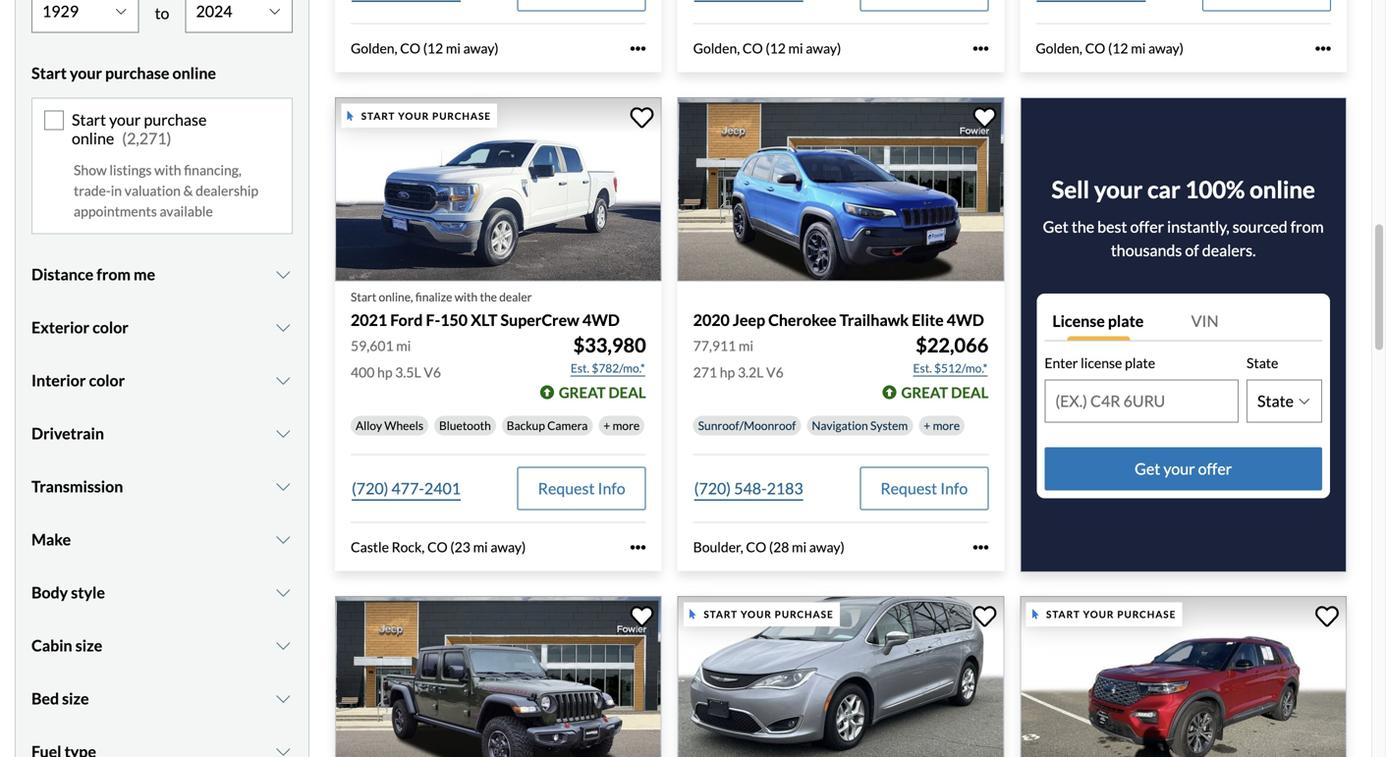 Task type: vqa. For each thing, say whether or not it's contained in the screenshot.
Start online, finalize with the dealer 2021 Ford F-150 XLT SuperCrew 4WD
yes



Task type: locate. For each thing, give the bounding box(es) containing it.
2 horizontal spatial online
[[1250, 175, 1316, 203]]

1 vertical spatial get
[[1135, 459, 1161, 479]]

1 vertical spatial offer
[[1199, 459, 1233, 479]]

request down camera
[[538, 479, 595, 498]]

mi inside 77,911 mi 271 hp 3.2l v6
[[739, 338, 754, 354]]

0 horizontal spatial request info button
[[518, 467, 646, 511]]

2 golden, from the left
[[694, 40, 740, 57]]

size right cabin
[[75, 637, 102, 656]]

billet silver metallic clearcoat 2020 chrysler pacifica limited fwd minivan front-wheel drive 9-speed automatic image
[[678, 597, 1005, 758]]

6 chevron down image from the top
[[274, 692, 293, 707]]

from
[[1291, 217, 1325, 236], [97, 265, 131, 284]]

0 horizontal spatial mouse pointer image
[[690, 610, 696, 620]]

request info
[[538, 479, 626, 498], [881, 479, 969, 498]]

info for (720) 477-2401
[[598, 479, 626, 498]]

tab list
[[1045, 302, 1323, 341]]

1 v6 from the left
[[424, 364, 441, 381]]

1 golden, co (12 mi away) from the left
[[351, 40, 499, 57]]

chevron down image inside the distance from me dropdown button
[[274, 267, 293, 283]]

1 request info button from the left
[[518, 467, 646, 511]]

0 horizontal spatial hp
[[378, 364, 393, 381]]

1 horizontal spatial offer
[[1199, 459, 1233, 479]]

offer
[[1131, 217, 1165, 236], [1199, 459, 1233, 479]]

1 vertical spatial online
[[72, 129, 114, 148]]

chevron down image inside body style dropdown button
[[274, 586, 293, 601]]

online inside dropdown button
[[172, 63, 216, 82]]

1 vertical spatial size
[[62, 690, 89, 709]]

get
[[1044, 217, 1069, 236], [1135, 459, 1161, 479]]

(720) 477-2401 button
[[351, 467, 462, 511]]

2 horizontal spatial golden, co (12 mi away)
[[1036, 40, 1184, 57]]

$33,980 est. $782/mo.*
[[571, 334, 646, 376]]

start your purchase online up (2,271)
[[31, 63, 216, 82]]

est. down $33,980
[[571, 361, 590, 376]]

1 horizontal spatial from
[[1291, 217, 1325, 236]]

1 horizontal spatial request info
[[881, 479, 969, 498]]

distance from me
[[31, 265, 155, 284]]

(720) left 548-
[[695, 479, 731, 498]]

great deal for $33,980
[[559, 384, 646, 402]]

4wd up $33,980
[[583, 310, 620, 330]]

1 horizontal spatial + more
[[924, 419, 961, 433]]

size for cabin size
[[75, 637, 102, 656]]

0 horizontal spatial online
[[72, 129, 114, 148]]

with
[[155, 162, 181, 179], [455, 290, 478, 304]]

2 request info button from the left
[[860, 467, 989, 511]]

great deal down est. $782/mo.* button
[[559, 384, 646, 402]]

1 horizontal spatial more
[[933, 419, 961, 433]]

1 vertical spatial plate
[[1126, 355, 1156, 372]]

ellipsis h image
[[973, 41, 989, 56]]

great down est. $782/mo.* button
[[559, 384, 606, 402]]

400
[[351, 364, 375, 381]]

more down the $782/mo.* in the top left of the page
[[613, 419, 640, 433]]

great deal for $22,066
[[902, 384, 989, 402]]

1 info from the left
[[598, 479, 626, 498]]

from right sourced
[[1291, 217, 1325, 236]]

request info button down camera
[[518, 467, 646, 511]]

purchase for rapid red metallic tinted clearcoat 2020 ford explorer platinum awd suv / crossover all-wheel drive automatic image
[[1118, 609, 1177, 621]]

request for 2401
[[538, 479, 595, 498]]

0 horizontal spatial (720)
[[352, 479, 389, 498]]

0 horizontal spatial info
[[598, 479, 626, 498]]

the up xlt
[[480, 290, 497, 304]]

2 v6 from the left
[[767, 364, 784, 381]]

3 chevron down image from the top
[[274, 586, 293, 601]]

+ right system
[[924, 419, 931, 433]]

exterior color
[[31, 318, 129, 337]]

0 horizontal spatial (12
[[423, 40, 443, 57]]

get inside get the best offer instantly, sourced from thousands of dealers.
[[1044, 217, 1069, 236]]

0 vertical spatial get
[[1044, 217, 1069, 236]]

with up valuation
[[155, 162, 181, 179]]

financing,
[[184, 162, 242, 179]]

size inside dropdown button
[[75, 637, 102, 656]]

chevron down image inside interior color dropdown button
[[274, 373, 293, 389]]

system
[[871, 419, 909, 433]]

1 mouse pointer image from the left
[[690, 610, 696, 620]]

2 (720) from the left
[[695, 479, 731, 498]]

(720) for (720) 477-2401
[[352, 479, 389, 498]]

chevron down image inside exterior color dropdown button
[[274, 320, 293, 336]]

3 chevron down image from the top
[[274, 479, 293, 495]]

0 horizontal spatial from
[[97, 265, 131, 284]]

interior color
[[31, 371, 125, 390]]

2 request info from the left
[[881, 479, 969, 498]]

est. for $33,980
[[571, 361, 590, 376]]

chevron down image inside make dropdown button
[[274, 532, 293, 548]]

available
[[160, 203, 213, 220]]

offer inside button
[[1199, 459, 1233, 479]]

get inside button
[[1135, 459, 1161, 479]]

request info button for (720) 548-2183
[[860, 467, 989, 511]]

chevron down image
[[274, 267, 293, 283], [274, 320, 293, 336], [274, 586, 293, 601]]

the
[[1072, 217, 1095, 236], [480, 290, 497, 304]]

cabin size button
[[31, 622, 293, 671]]

1 horizontal spatial start your purchase
[[704, 609, 834, 621]]

license
[[1053, 312, 1106, 331]]

1 horizontal spatial (12
[[766, 40, 786, 57]]

0 horizontal spatial request info
[[538, 479, 626, 498]]

with inside the start online, finalize with the dealer 2021 ford f-150 xlt supercrew 4wd
[[455, 290, 478, 304]]

1 chevron down image from the top
[[274, 267, 293, 283]]

0 horizontal spatial start your purchase
[[361, 110, 491, 122]]

0 horizontal spatial more
[[613, 419, 640, 433]]

1 golden, from the left
[[351, 40, 398, 57]]

est. down $22,066
[[914, 361, 933, 376]]

plate right license
[[1109, 312, 1145, 331]]

1 horizontal spatial request info button
[[860, 467, 989, 511]]

1 horizontal spatial 4wd
[[947, 310, 985, 330]]

est. inside $22,066 est. $512/mo.*
[[914, 361, 933, 376]]

1 deal from the left
[[609, 384, 646, 402]]

start your purchase for mouse pointer image
[[361, 110, 491, 122]]

best
[[1098, 217, 1128, 236]]

make
[[31, 531, 71, 550]]

477-
[[392, 479, 425, 498]]

1 horizontal spatial golden, co (12 mi away)
[[694, 40, 842, 57]]

1 horizontal spatial online
[[172, 63, 216, 82]]

chevron down image for drivetrain
[[274, 426, 293, 442]]

chevron down image inside drivetrain 'dropdown button'
[[274, 426, 293, 442]]

2 chevron down image from the top
[[274, 320, 293, 336]]

hp inside 77,911 mi 271 hp 3.2l v6
[[720, 364, 736, 381]]

size inside dropdown button
[[62, 690, 89, 709]]

appointments
[[74, 203, 157, 220]]

0 horizontal spatial get
[[1044, 217, 1069, 236]]

1 horizontal spatial the
[[1072, 217, 1095, 236]]

3 (12 from the left
[[1109, 40, 1129, 57]]

1 horizontal spatial start your purchase link
[[1021, 597, 1352, 758]]

finalize
[[416, 290, 453, 304]]

deal for $22,066
[[952, 384, 989, 402]]

mi inside 59,601 mi 400 hp 3.5l v6
[[396, 338, 411, 354]]

1 (12 from the left
[[423, 40, 443, 57]]

2 vertical spatial chevron down image
[[274, 586, 293, 601]]

1 great deal from the left
[[559, 384, 646, 402]]

chevron down image for interior color
[[274, 373, 293, 389]]

deal down the $782/mo.* in the top left of the page
[[609, 384, 646, 402]]

great
[[559, 384, 606, 402], [902, 384, 949, 402]]

request info down camera
[[538, 479, 626, 498]]

body style
[[31, 584, 105, 603]]

0 horizontal spatial with
[[155, 162, 181, 179]]

0 vertical spatial color
[[93, 318, 129, 337]]

request info button
[[518, 467, 646, 511], [860, 467, 989, 511]]

with up the '150'
[[455, 290, 478, 304]]

0 vertical spatial with
[[155, 162, 181, 179]]

+ more right camera
[[604, 419, 640, 433]]

0 horizontal spatial est.
[[571, 361, 590, 376]]

info for (720) 548-2183
[[941, 479, 969, 498]]

2 horizontal spatial (12
[[1109, 40, 1129, 57]]

0 horizontal spatial golden,
[[351, 40, 398, 57]]

2 start your purchase link from the left
[[1021, 597, 1352, 758]]

0 horizontal spatial start your purchase link
[[678, 597, 1009, 758]]

the left best
[[1072, 217, 1095, 236]]

2 great deal from the left
[[902, 384, 989, 402]]

get down "enter license plate" field
[[1135, 459, 1161, 479]]

2 mouse pointer image from the left
[[1033, 610, 1039, 620]]

0 horizontal spatial 4wd
[[583, 310, 620, 330]]

1 vertical spatial chevron down image
[[274, 320, 293, 336]]

0 vertical spatial plate
[[1109, 312, 1145, 331]]

+ more
[[604, 419, 640, 433], [924, 419, 961, 433]]

chevron down image inside bed size dropdown button
[[274, 692, 293, 707]]

more right system
[[933, 419, 961, 433]]

est. $512/mo.* button
[[913, 359, 989, 378]]

1 horizontal spatial golden,
[[694, 40, 740, 57]]

2183
[[767, 479, 804, 498]]

your inside button
[[1164, 459, 1196, 479]]

1 est. from the left
[[571, 361, 590, 376]]

est. inside $33,980 est. $782/mo.*
[[571, 361, 590, 376]]

1 start your purchase link from the left
[[678, 597, 1009, 758]]

plate up "enter license plate" field
[[1126, 355, 1156, 372]]

1 horizontal spatial v6
[[767, 364, 784, 381]]

great deal down "est. $512/mo.*" button
[[902, 384, 989, 402]]

0 horizontal spatial offer
[[1131, 217, 1165, 236]]

0 vertical spatial the
[[1072, 217, 1095, 236]]

hp for $33,980
[[378, 364, 393, 381]]

3.5l
[[395, 364, 421, 381]]

alloy wheels
[[356, 419, 424, 433]]

0 horizontal spatial +
[[604, 419, 611, 433]]

0 horizontal spatial + more
[[604, 419, 640, 433]]

0 vertical spatial from
[[1291, 217, 1325, 236]]

2 deal from the left
[[952, 384, 989, 402]]

get for get your offer
[[1135, 459, 1161, 479]]

color right exterior
[[93, 318, 129, 337]]

est. for $22,066
[[914, 361, 933, 376]]

+ more right system
[[924, 419, 961, 433]]

0 vertical spatial start your purchase online
[[31, 63, 216, 82]]

online
[[172, 63, 216, 82], [72, 129, 114, 148], [1250, 175, 1316, 203]]

1 horizontal spatial info
[[941, 479, 969, 498]]

1 horizontal spatial deal
[[952, 384, 989, 402]]

1 4wd from the left
[[583, 310, 620, 330]]

start inside start your purchase online
[[72, 110, 106, 129]]

2 horizontal spatial golden,
[[1036, 40, 1083, 57]]

(720)
[[352, 479, 389, 498], [695, 479, 731, 498]]

start inside dropdown button
[[31, 63, 67, 82]]

1 request info from the left
[[538, 479, 626, 498]]

1 horizontal spatial great
[[902, 384, 949, 402]]

body style button
[[31, 569, 293, 618]]

2 chevron down image from the top
[[274, 426, 293, 442]]

purchase inside start your purchase online
[[144, 110, 207, 129]]

hp inside 59,601 mi 400 hp 3.5l v6
[[378, 364, 393, 381]]

hp right 400
[[378, 364, 393, 381]]

77,911
[[694, 338, 736, 354]]

0 horizontal spatial v6
[[424, 364, 441, 381]]

0 horizontal spatial deal
[[609, 384, 646, 402]]

ellipsis h image
[[631, 41, 646, 56], [1316, 41, 1332, 56], [631, 540, 646, 556], [973, 540, 989, 556]]

chevron down image
[[274, 373, 293, 389], [274, 426, 293, 442], [274, 479, 293, 495], [274, 532, 293, 548], [274, 639, 293, 654], [274, 692, 293, 707], [274, 745, 293, 758]]

golden,
[[351, 40, 398, 57], [694, 40, 740, 57], [1036, 40, 1083, 57]]

0 horizontal spatial the
[[480, 290, 497, 304]]

2 horizontal spatial start your purchase
[[1047, 609, 1177, 621]]

0 horizontal spatial golden, co (12 mi away)
[[351, 40, 499, 57]]

1 + more from the left
[[604, 419, 640, 433]]

0 vertical spatial chevron down image
[[274, 267, 293, 283]]

start inside the start online, finalize with the dealer 2021 ford f-150 xlt supercrew 4wd
[[351, 290, 377, 304]]

start
[[31, 63, 67, 82], [361, 110, 396, 122], [72, 110, 106, 129], [351, 290, 377, 304], [704, 609, 738, 621], [1047, 609, 1081, 621]]

1 horizontal spatial hp
[[720, 364, 736, 381]]

chevron down image inside cabin size dropdown button
[[274, 639, 293, 654]]

cabin size
[[31, 637, 102, 656]]

from inside get the best offer instantly, sourced from thousands of dealers.
[[1291, 217, 1325, 236]]

request down system
[[881, 479, 938, 498]]

1 chevron down image from the top
[[274, 373, 293, 389]]

to
[[155, 3, 170, 22]]

chevron down image for cabin size
[[274, 639, 293, 654]]

thousands
[[1112, 241, 1183, 260]]

online,
[[379, 290, 413, 304]]

from left me
[[97, 265, 131, 284]]

5 chevron down image from the top
[[274, 639, 293, 654]]

request info button for (720) 477-2401
[[518, 467, 646, 511]]

color
[[93, 318, 129, 337], [89, 371, 125, 390]]

v6 for $33,980
[[424, 364, 441, 381]]

2 request from the left
[[881, 479, 938, 498]]

enter
[[1045, 355, 1079, 372]]

1 horizontal spatial great deal
[[902, 384, 989, 402]]

1 vertical spatial color
[[89, 371, 125, 390]]

1 vertical spatial from
[[97, 265, 131, 284]]

request for 2183
[[881, 479, 938, 498]]

1 horizontal spatial (720)
[[695, 479, 731, 498]]

v6 right '3.2l'
[[767, 364, 784, 381]]

chevron down image for body style
[[274, 586, 293, 601]]

request info button down system
[[860, 467, 989, 511]]

1 horizontal spatial with
[[455, 290, 478, 304]]

ford
[[390, 310, 423, 330]]

1 horizontal spatial request
[[881, 479, 938, 498]]

interior
[[31, 371, 86, 390]]

great for $22,066
[[902, 384, 949, 402]]

start online, finalize with the dealer 2021 ford f-150 xlt supercrew 4wd
[[351, 290, 620, 330]]

1 hp from the left
[[378, 364, 393, 381]]

(720) left the "477-"
[[352, 479, 389, 498]]

color for exterior color
[[93, 318, 129, 337]]

backup
[[507, 419, 545, 433]]

1 vertical spatial with
[[455, 290, 478, 304]]

0 vertical spatial offer
[[1131, 217, 1165, 236]]

2 great from the left
[[902, 384, 949, 402]]

start your purchase link
[[678, 597, 1009, 758], [1021, 597, 1352, 758]]

0 horizontal spatial request
[[538, 479, 595, 498]]

0 vertical spatial size
[[75, 637, 102, 656]]

color for interior color
[[89, 371, 125, 390]]

3.2l
[[738, 364, 764, 381]]

4wd
[[583, 310, 620, 330], [947, 310, 985, 330]]

get down sell
[[1044, 217, 1069, 236]]

start your purchase online
[[31, 63, 216, 82], [72, 110, 207, 148]]

show listings with financing, trade-in valuation & dealership appointments available
[[74, 162, 259, 220]]

interior color button
[[31, 357, 293, 406]]

mouse pointer image
[[690, 610, 696, 620], [1033, 610, 1039, 620]]

v6 inside 77,911 mi 271 hp 3.2l v6
[[767, 364, 784, 381]]

(2,271)
[[122, 129, 171, 148]]

plate
[[1109, 312, 1145, 331], [1126, 355, 1156, 372]]

purchase for billet silver metallic clearcoat 2020 chrysler pacifica limited fwd minivan front-wheel drive 9-speed automatic image
[[775, 609, 834, 621]]

2020 jeep cherokee trailhawk elite 4wd
[[694, 310, 985, 330]]

hp right '271' at the right of the page
[[720, 364, 736, 381]]

2 est. from the left
[[914, 361, 933, 376]]

request info down system
[[881, 479, 969, 498]]

1 vertical spatial the
[[480, 290, 497, 304]]

start your purchase online up listings
[[72, 110, 207, 148]]

0 vertical spatial online
[[172, 63, 216, 82]]

1 horizontal spatial mouse pointer image
[[1033, 610, 1039, 620]]

v6 right 3.5l
[[424, 364, 441, 381]]

start your purchase online button
[[31, 48, 293, 98]]

4wd inside the start online, finalize with the dealer 2021 ford f-150 xlt supercrew 4wd
[[583, 310, 620, 330]]

4wd up $22,066
[[947, 310, 985, 330]]

2 hp from the left
[[720, 364, 736, 381]]

deal down the $512/mo.*
[[952, 384, 989, 402]]

purchase inside dropdown button
[[105, 63, 169, 82]]

0 horizontal spatial great deal
[[559, 384, 646, 402]]

1 great from the left
[[559, 384, 606, 402]]

1 horizontal spatial get
[[1135, 459, 1161, 479]]

+ right camera
[[604, 419, 611, 433]]

dealer
[[500, 290, 532, 304]]

great down "est. $512/mo.*" button
[[902, 384, 949, 402]]

1 horizontal spatial est.
[[914, 361, 933, 376]]

body
[[31, 584, 68, 603]]

chevron down image for exterior color
[[274, 320, 293, 336]]

vin tab
[[1184, 302, 1323, 341]]

0 horizontal spatial great
[[559, 384, 606, 402]]

license plate tab
[[1045, 302, 1184, 341]]

v6 inside 59,601 mi 400 hp 3.5l v6
[[424, 364, 441, 381]]

chevron down image inside transmission dropdown button
[[274, 479, 293, 495]]

4 chevron down image from the top
[[274, 532, 293, 548]]

1 horizontal spatial +
[[924, 419, 931, 433]]

2 + from the left
[[924, 419, 931, 433]]

more
[[613, 419, 640, 433], [933, 419, 961, 433]]

size right bed
[[62, 690, 89, 709]]

1 (720) from the left
[[352, 479, 389, 498]]

hp for $22,066
[[720, 364, 736, 381]]

1 request from the left
[[538, 479, 595, 498]]

2 info from the left
[[941, 479, 969, 498]]

color right interior
[[89, 371, 125, 390]]



Task type: describe. For each thing, give the bounding box(es) containing it.
online inside start your purchase online
[[72, 129, 114, 148]]

dealership
[[196, 183, 259, 199]]

request info for 2183
[[881, 479, 969, 498]]

distance from me button
[[31, 250, 293, 300]]

271
[[694, 364, 718, 381]]

plate inside tab
[[1109, 312, 1145, 331]]

(720) for (720) 548-2183
[[695, 479, 731, 498]]

the inside get the best offer instantly, sourced from thousands of dealers.
[[1072, 217, 1095, 236]]

backup camera
[[507, 419, 588, 433]]

2 golden, co (12 mi away) from the left
[[694, 40, 842, 57]]

get for get the best offer instantly, sourced from thousands of dealers.
[[1044, 217, 1069, 236]]

1 + from the left
[[604, 419, 611, 433]]

rapid red metallic tinted clearcoat 2020 ford explorer platinum awd suv / crossover all-wheel drive automatic image
[[1021, 597, 1348, 758]]

&
[[183, 183, 193, 199]]

purchase for the oxford white 2021 ford f-150 xlt supercrew 4wd pickup truck four-wheel drive automatic image
[[432, 110, 491, 122]]

start your purchase for mouse pointer icon related to first start your purchase link
[[704, 609, 834, 621]]

offer inside get the best offer instantly, sourced from thousands of dealers.
[[1131, 217, 1165, 236]]

v6 for $22,066
[[767, 364, 784, 381]]

tab list containing license plate
[[1045, 302, 1323, 341]]

the inside the start online, finalize with the dealer 2021 ford f-150 xlt supercrew 4wd
[[480, 290, 497, 304]]

2 + more from the left
[[924, 419, 961, 433]]

est. $782/mo.* button
[[570, 359, 646, 378]]

with inside show listings with financing, trade-in valuation & dealership appointments available
[[155, 162, 181, 179]]

2020
[[694, 310, 730, 330]]

$22,066 est. $512/mo.*
[[914, 334, 989, 376]]

enter license plate
[[1045, 355, 1156, 372]]

castle rock, co (23 mi away)
[[351, 539, 526, 556]]

100%
[[1186, 175, 1246, 203]]

bed size button
[[31, 675, 293, 724]]

oxford white 2021 ford f-150 xlt supercrew 4wd pickup truck four-wheel drive automatic image
[[335, 98, 662, 281]]

boulder, co (28 mi away)
[[694, 539, 845, 556]]

chevron down image for make
[[274, 532, 293, 548]]

camera
[[548, 419, 588, 433]]

$782/mo.*
[[592, 361, 645, 376]]

Enter license plate field
[[1046, 381, 1239, 422]]

drivetrain
[[31, 424, 104, 444]]

1 vertical spatial start your purchase online
[[72, 110, 207, 148]]

xlt
[[471, 310, 498, 330]]

get the best offer instantly, sourced from thousands of dealers.
[[1044, 217, 1325, 260]]

hydro blue pearlcoat 2020 jeep cherokee trailhawk elite 4wd suv / crossover four-wheel drive 9-speed automatic image
[[678, 98, 1005, 281]]

(28
[[770, 539, 790, 556]]

get your offer
[[1135, 459, 1233, 479]]

start your purchase online inside dropdown button
[[31, 63, 216, 82]]

your inside start your purchase online
[[109, 110, 141, 129]]

alloy
[[356, 419, 382, 433]]

great for $33,980
[[559, 384, 606, 402]]

chevron down image for bed size
[[274, 692, 293, 707]]

show
[[74, 162, 107, 179]]

supercrew
[[501, 310, 580, 330]]

of
[[1186, 241, 1200, 260]]

$512/mo.*
[[935, 361, 988, 376]]

castle
[[351, 539, 389, 556]]

$22,066
[[916, 334, 989, 357]]

2 (12 from the left
[[766, 40, 786, 57]]

mouse pointer image
[[347, 111, 354, 121]]

2 4wd from the left
[[947, 310, 985, 330]]

transmission button
[[31, 463, 293, 512]]

mouse pointer image for first start your purchase link
[[690, 610, 696, 620]]

jeep
[[733, 310, 766, 330]]

(720) 477-2401
[[352, 479, 461, 498]]

start your purchase for first start your purchase link from the right's mouse pointer icon
[[1047, 609, 1177, 621]]

$33,980
[[574, 334, 646, 357]]

2021
[[351, 310, 387, 330]]

distance
[[31, 265, 94, 284]]

listings
[[110, 162, 152, 179]]

(23
[[451, 539, 471, 556]]

in
[[111, 183, 122, 199]]

bed size
[[31, 690, 89, 709]]

from inside dropdown button
[[97, 265, 131, 284]]

state
[[1247, 355, 1279, 372]]

request info for 2401
[[538, 479, 626, 498]]

style
[[71, 584, 105, 603]]

3 golden, from the left
[[1036, 40, 1083, 57]]

77,911 mi 271 hp 3.2l v6
[[694, 338, 784, 381]]

bluetooth
[[439, 419, 491, 433]]

(720) 548-2183
[[695, 479, 804, 498]]

150
[[441, 310, 468, 330]]

me
[[134, 265, 155, 284]]

chevron down image for distance from me
[[274, 267, 293, 283]]

59,601 mi 400 hp 3.5l v6
[[351, 338, 441, 381]]

valuation
[[125, 183, 181, 199]]

size for bed size
[[62, 690, 89, 709]]

sunroof/moonroof
[[699, 419, 797, 433]]

deal for $33,980
[[609, 384, 646, 402]]

7 chevron down image from the top
[[274, 745, 293, 758]]

get your offer button
[[1045, 448, 1323, 491]]

make button
[[31, 516, 293, 565]]

car
[[1148, 175, 1181, 203]]

license plate
[[1053, 312, 1145, 331]]

exterior color button
[[31, 303, 293, 353]]

trade-
[[74, 183, 111, 199]]

license
[[1081, 355, 1123, 372]]

2 vertical spatial online
[[1250, 175, 1316, 203]]

drivetrain button
[[31, 410, 293, 459]]

mouse pointer image for first start your purchase link from the right
[[1033, 610, 1039, 620]]

chevron down image for transmission
[[274, 479, 293, 495]]

sourced
[[1233, 217, 1288, 236]]

wheels
[[385, 419, 424, 433]]

bed
[[31, 690, 59, 709]]

dealers.
[[1203, 241, 1257, 260]]

3 golden, co (12 mi away) from the left
[[1036, 40, 1184, 57]]

1 more from the left
[[613, 419, 640, 433]]

sarge green clearcoat 2023 jeep gladiator rubicon crew cab 4wd pickup truck four-wheel drive 8-speed automatic image
[[335, 597, 662, 758]]

f-
[[426, 310, 441, 330]]

sell your car 100% online
[[1052, 175, 1316, 203]]

navigation
[[812, 419, 869, 433]]

elite
[[912, 310, 944, 330]]

2 more from the left
[[933, 419, 961, 433]]

your inside dropdown button
[[70, 63, 102, 82]]

2401
[[425, 479, 461, 498]]

trailhawk
[[840, 310, 909, 330]]

vin
[[1192, 312, 1219, 331]]

instantly,
[[1168, 217, 1230, 236]]

cherokee
[[769, 310, 837, 330]]

rock,
[[392, 539, 425, 556]]

boulder,
[[694, 539, 744, 556]]



